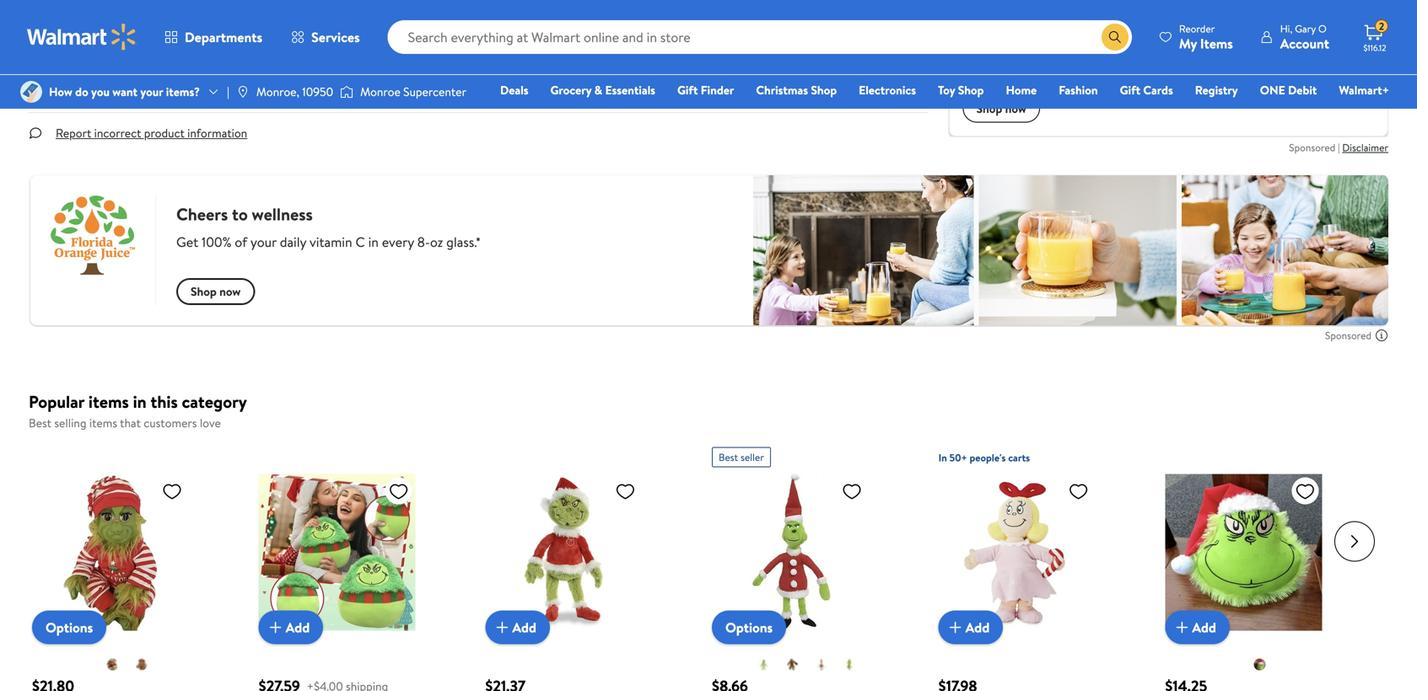 Task type: vqa. For each thing, say whether or not it's contained in the screenshot.
13.6
no



Task type: describe. For each thing, give the bounding box(es) containing it.
dr. seuss - grinch santa 19" plush toy image
[[486, 475, 642, 632]]

departments
[[185, 28, 263, 46]]

fashion
[[1059, 82, 1098, 98]]

in 50+ people's carts
[[939, 451, 1031, 466]]

monroe,
[[256, 84, 299, 100]]

add to favorites list, christmas grinch plush doll soft toy stuffed teddy dog plush toys home decoration xmas gifts for kids image
[[842, 482, 862, 503]]

electronics link
[[852, 81, 924, 99]]

get 3% cash back at walmart, up to $50 a year. see terms for eligibility.
[[336, 50, 747, 68]]

sponsored for sponsored
[[1326, 329, 1372, 343]]

grinch head image
[[1254, 659, 1267, 672]]

grinch image
[[757, 659, 771, 672]]

incorrect
[[94, 125, 141, 141]]

$116.12
[[1364, 42, 1387, 54]]

disclaimer
[[1343, 140, 1389, 155]]

toy shop
[[938, 82, 984, 98]]

grinch doll christmas doll cute stuffed plush toy image
[[32, 475, 189, 632]]

popular
[[29, 390, 84, 414]]

popular items in this category best selling items that customers love
[[29, 390, 247, 432]]

debit
[[1289, 82, 1318, 98]]

add for add to cart icon corresponding to dr. seuss - grinch santa 19" plush toy image
[[513, 619, 537, 638]]

supercenter
[[404, 84, 467, 100]]

deals
[[500, 82, 529, 98]]

add to favorites list, 14 inch animated plush dancing the grinch cindy lou who christmas décor (all ages) image
[[1069, 482, 1089, 503]]

0 vertical spatial |
[[227, 84, 229, 100]]

essentials
[[605, 82, 656, 98]]

more.
[[792, 51, 821, 68]]

up
[[511, 50, 525, 68]]

ad disclaimer and feedback image
[[1376, 329, 1389, 343]]

$50
[[545, 50, 567, 68]]

home link
[[999, 81, 1045, 99]]

add for add to cart image related to 'holiday gifts uegequ the gr1nch's funny gr1nch stuffed cute toy pillow' image
[[286, 619, 310, 638]]

year.
[[580, 50, 607, 68]]

3%
[[362, 50, 378, 68]]

Walmart Site-Wide search field
[[388, 20, 1132, 54]]

hi,
[[1281, 22, 1293, 36]]

add for the grinch steals christmas stuffed elf head, christmas decorations image add to cart image
[[1193, 619, 1217, 638]]

add to favorites list, holiday gifts uegequ the gr1nch's funny gr1nch stuffed cute toy pillow image
[[389, 482, 409, 503]]

gift cards link
[[1113, 81, 1181, 99]]

walmart+ link
[[1332, 81, 1397, 99]]

hi, gary o account
[[1281, 22, 1330, 53]]

grocery
[[551, 82, 592, 98]]

see
[[610, 50, 632, 68]]

one debit card image
[[136, 39, 205, 82]]

christmas shop
[[756, 82, 837, 98]]

shop for christmas shop
[[811, 82, 837, 98]]

electronics
[[859, 82, 917, 98]]

2
[[1380, 19, 1385, 34]]

finder
[[701, 82, 734, 98]]

5 product group from the left
[[939, 441, 1129, 692]]

shop for toy shop
[[958, 82, 984, 98]]

add to cart image for dr. seuss - grinch santa 19" plush toy image
[[492, 618, 513, 639]]

add to cart image for 'holiday gifts uegequ the gr1nch's funny gr1nch stuffed cute toy pillow' image
[[266, 618, 286, 639]]

registry
[[1196, 82, 1239, 98]]

learn more.
[[761, 51, 821, 68]]

gift for gift cards
[[1120, 82, 1141, 98]]

xmas dog image
[[786, 659, 799, 672]]

monroe
[[360, 84, 401, 100]]

want
[[112, 84, 138, 100]]

that
[[120, 415, 141, 432]]

add to cart image for 14 inch animated plush dancing the grinch cindy lou who christmas décor (all ages) 'image'
[[946, 618, 966, 639]]

options for grinch doll christmas doll cute stuffed plush toy "image"
[[46, 619, 93, 638]]

departments button
[[150, 17, 277, 57]]

options link for grinch doll christmas doll cute stuffed plush toy "image"
[[32, 612, 106, 645]]

50+
[[950, 451, 968, 466]]

next slide for popular items in this category list image
[[1335, 522, 1376, 563]]

in
[[133, 390, 147, 414]]

best seller
[[719, 451, 764, 465]]

information
[[187, 125, 247, 141]]

eligibility.
[[692, 50, 747, 68]]

add to favorites list, grinch doll christmas doll cute stuffed plush toy image
[[162, 482, 182, 503]]

add button for 'holiday gifts uegequ the gr1nch's funny gr1nch stuffed cute toy pillow' image
[[259, 612, 323, 645]]

do
[[75, 84, 88, 100]]

6 product group from the left
[[1166, 441, 1355, 692]]

sponsored | disclaimer
[[1290, 140, 1389, 155]]

monroe, 10950
[[256, 84, 333, 100]]

services
[[311, 28, 360, 46]]

deals link
[[493, 81, 536, 99]]

o
[[1319, 22, 1327, 36]]

disclaimer button
[[1343, 140, 1389, 155]]

gift finder link
[[670, 81, 742, 99]]

people's
[[970, 451, 1006, 466]]

stripe image
[[134, 659, 148, 672]]

1 vertical spatial items
[[89, 415, 117, 432]]

walmart+
[[1340, 82, 1390, 98]]

xmas grinch image
[[815, 659, 828, 672]]

back
[[410, 50, 437, 68]]

walmart image
[[27, 24, 137, 51]]

how
[[49, 84, 72, 100]]



Task type: locate. For each thing, give the bounding box(es) containing it.
shop
[[811, 82, 837, 98], [958, 82, 984, 98]]

options link
[[32, 612, 106, 645], [712, 612, 787, 645]]

one debit card  debit with rewards. get 3% cash back at walmart, up to $50 a year. see terms for eligibility. learn more. element
[[761, 51, 821, 68]]

1 horizontal spatial options
[[726, 619, 773, 638]]

reorder my items
[[1180, 22, 1234, 53]]

gift left "cards"
[[1120, 82, 1141, 98]]

one
[[1261, 82, 1286, 98]]

3 add button from the left
[[939, 612, 1004, 645]]

a
[[570, 50, 576, 68]]

cash
[[381, 50, 407, 68]]

add button for dr. seuss - grinch santa 19" plush toy image
[[486, 612, 550, 645]]

how do you want your items?
[[49, 84, 200, 100]]

add button for the grinch steals christmas stuffed elf head, christmas decorations image
[[1166, 612, 1230, 645]]

2 product group from the left
[[259, 441, 448, 692]]

 image
[[20, 81, 42, 103], [236, 85, 250, 99]]

shop down more.
[[811, 82, 837, 98]]

options
[[46, 619, 93, 638], [726, 619, 773, 638]]

1 add to cart image from the left
[[492, 618, 513, 639]]

items?
[[166, 84, 200, 100]]

add for add to cart icon related to 14 inch animated plush dancing the grinch cindy lou who christmas décor (all ages) 'image'
[[966, 619, 990, 638]]

for
[[672, 50, 689, 68]]

customers
[[144, 415, 197, 432]]

search icon image
[[1109, 30, 1122, 44]]

one debit link
[[1253, 81, 1325, 99]]

services button
[[277, 17, 374, 57]]

christmas grinch plush doll soft toy stuffed teddy dog plush toys home decoration xmas gifts for kids image
[[712, 475, 869, 632]]

1 horizontal spatial best
[[719, 451, 739, 465]]

you
[[91, 84, 110, 100]]

add to favorites list, dr. seuss - grinch santa 19" plush toy image
[[615, 482, 636, 503]]

terms
[[635, 50, 669, 68]]

1 options link from the left
[[32, 612, 106, 645]]

gift left finder
[[678, 82, 698, 98]]

shop right toy
[[958, 82, 984, 98]]

 image for how do you want your items?
[[20, 81, 42, 103]]

options link up red image
[[32, 612, 106, 645]]

add to cart image
[[266, 618, 286, 639], [1172, 618, 1193, 639]]

1 add to cart image from the left
[[266, 618, 286, 639]]

add to cart image
[[492, 618, 513, 639], [946, 618, 966, 639]]

1 horizontal spatial  image
[[236, 85, 250, 99]]

account
[[1281, 34, 1330, 53]]

grocery & essentials
[[551, 82, 656, 98]]

grocery & essentials link
[[543, 81, 663, 99]]

add to favorites list, grinch steals christmas stuffed elf head, christmas decorations image
[[1296, 482, 1316, 503]]

|
[[227, 84, 229, 100], [1339, 140, 1341, 155]]

items
[[89, 390, 129, 414], [89, 415, 117, 432]]

0 horizontal spatial add to cart image
[[492, 618, 513, 639]]

0 vertical spatial best
[[29, 415, 51, 432]]

2 options link from the left
[[712, 612, 787, 645]]

best
[[29, 415, 51, 432], [719, 451, 739, 465]]

gift cards
[[1120, 82, 1174, 98]]

add
[[286, 619, 310, 638], [513, 619, 537, 638], [966, 619, 990, 638], [1193, 619, 1217, 638]]

holiday gifts uegequ the gr1nch's funny gr1nch stuffed cute toy pillow image
[[259, 475, 416, 632]]

options link for the christmas grinch plush doll soft toy stuffed teddy dog plush toys home decoration xmas gifts for kids image
[[712, 612, 787, 645]]

0 horizontal spatial options link
[[32, 612, 106, 645]]

2 add button from the left
[[486, 612, 550, 645]]

get
[[336, 50, 358, 68]]

&
[[595, 82, 603, 98]]

1 product group from the left
[[32, 441, 222, 692]]

 image for monroe, 10950
[[236, 85, 250, 99]]

4 add from the left
[[1193, 619, 1217, 638]]

1 horizontal spatial gift
[[1120, 82, 1141, 98]]

gift for gift finder
[[678, 82, 698, 98]]

gary
[[1296, 22, 1316, 36]]

1 horizontal spatial options link
[[712, 612, 787, 645]]

love
[[200, 415, 221, 432]]

report incorrect product information button
[[42, 113, 261, 154]]

items left that
[[89, 415, 117, 432]]

registry link
[[1188, 81, 1246, 99]]

add button
[[259, 612, 323, 645], [486, 612, 550, 645], [939, 612, 1004, 645], [1166, 612, 1230, 645]]

1 horizontal spatial |
[[1339, 140, 1341, 155]]

gift finder
[[678, 82, 734, 98]]

product group
[[32, 441, 222, 692], [259, 441, 448, 692], [486, 441, 675, 692], [712, 441, 902, 692], [939, 441, 1129, 692], [1166, 441, 1355, 692]]

| up information
[[227, 84, 229, 100]]

category
[[182, 390, 247, 414]]

 image left how
[[20, 81, 42, 103]]

christmas
[[756, 82, 808, 98]]

1 options from the left
[[46, 619, 93, 638]]

4 add button from the left
[[1166, 612, 1230, 645]]

learn
[[761, 51, 789, 68]]

product
[[144, 125, 185, 141]]

your
[[140, 84, 163, 100]]

0 horizontal spatial add to cart image
[[266, 618, 286, 639]]

14 inch animated plush dancing the grinch cindy lou who christmas décor (all ages) image
[[939, 475, 1096, 632]]

2 options from the left
[[726, 619, 773, 638]]

2 add to cart image from the left
[[1172, 618, 1193, 639]]

2 add from the left
[[513, 619, 537, 638]]

this
[[151, 390, 178, 414]]

red image
[[106, 659, 119, 672]]

4 product group from the left
[[712, 441, 902, 692]]

in
[[939, 451, 948, 466]]

options for the christmas grinch plush doll soft toy stuffed teddy dog plush toys home decoration xmas gifts for kids image
[[726, 619, 773, 638]]

monroe supercenter
[[360, 84, 467, 100]]

1 add button from the left
[[259, 612, 323, 645]]

best left 'seller'
[[719, 451, 739, 465]]

selling
[[54, 415, 87, 432]]

cards
[[1144, 82, 1174, 98]]

toy shop link
[[931, 81, 992, 99]]

1 horizontal spatial add to cart image
[[1172, 618, 1193, 639]]

add button for 14 inch animated plush dancing the grinch cindy lou who christmas décor (all ages) 'image'
[[939, 612, 1004, 645]]

reorder
[[1180, 22, 1215, 36]]

1 gift from the left
[[678, 82, 698, 98]]

scarf grinch image
[[843, 659, 857, 672]]

sponsored left disclaimer
[[1290, 140, 1336, 155]]

0 horizontal spatial  image
[[20, 81, 42, 103]]

0 vertical spatial items
[[89, 390, 129, 414]]

3 product group from the left
[[486, 441, 675, 692]]

1 add from the left
[[286, 619, 310, 638]]

1 horizontal spatial shop
[[958, 82, 984, 98]]

0 horizontal spatial best
[[29, 415, 51, 432]]

best down popular
[[29, 415, 51, 432]]

toy
[[938, 82, 956, 98]]

sponsored
[[1290, 140, 1336, 155], [1326, 329, 1372, 343]]

items up that
[[89, 390, 129, 414]]

2 add to cart image from the left
[[946, 618, 966, 639]]

 image left monroe,
[[236, 85, 250, 99]]

1 shop from the left
[[811, 82, 837, 98]]

to
[[529, 50, 541, 68]]

10950
[[302, 84, 333, 100]]

at
[[441, 50, 452, 68]]

fashion link
[[1052, 81, 1106, 99]]

my
[[1180, 34, 1198, 53]]

1 horizontal spatial add to cart image
[[946, 618, 966, 639]]

1 vertical spatial |
[[1339, 140, 1341, 155]]

sponsored for sponsored | disclaimer
[[1290, 140, 1336, 155]]

1 vertical spatial sponsored
[[1326, 329, 1372, 343]]

| left disclaimer
[[1339, 140, 1341, 155]]

0 horizontal spatial options
[[46, 619, 93, 638]]

carts
[[1009, 451, 1031, 466]]

one debit
[[1261, 82, 1318, 98]]

Search search field
[[388, 20, 1132, 54]]

0 horizontal spatial |
[[227, 84, 229, 100]]

items
[[1201, 34, 1234, 53]]

options link up grinch image
[[712, 612, 787, 645]]

2 gift from the left
[[1120, 82, 1141, 98]]

report
[[56, 125, 91, 141]]

 image
[[340, 84, 354, 100]]

christmas shop link
[[749, 81, 845, 99]]

home
[[1006, 82, 1037, 98]]

grinch steals christmas stuffed elf head, christmas decorations image
[[1166, 475, 1323, 632]]

add to cart image for the grinch steals christmas stuffed elf head, christmas decorations image
[[1172, 618, 1193, 639]]

2 shop from the left
[[958, 82, 984, 98]]

walmart,
[[455, 50, 508, 68]]

0 horizontal spatial gift
[[678, 82, 698, 98]]

3 add from the left
[[966, 619, 990, 638]]

best inside popular items in this category best selling items that customers love
[[29, 415, 51, 432]]

report incorrect product information
[[56, 125, 247, 141]]

1 vertical spatial best
[[719, 451, 739, 465]]

0 vertical spatial sponsored
[[1290, 140, 1336, 155]]

seller
[[741, 451, 764, 465]]

0 horizontal spatial shop
[[811, 82, 837, 98]]

sponsored left ad disclaimer and feedback icon
[[1326, 329, 1372, 343]]



